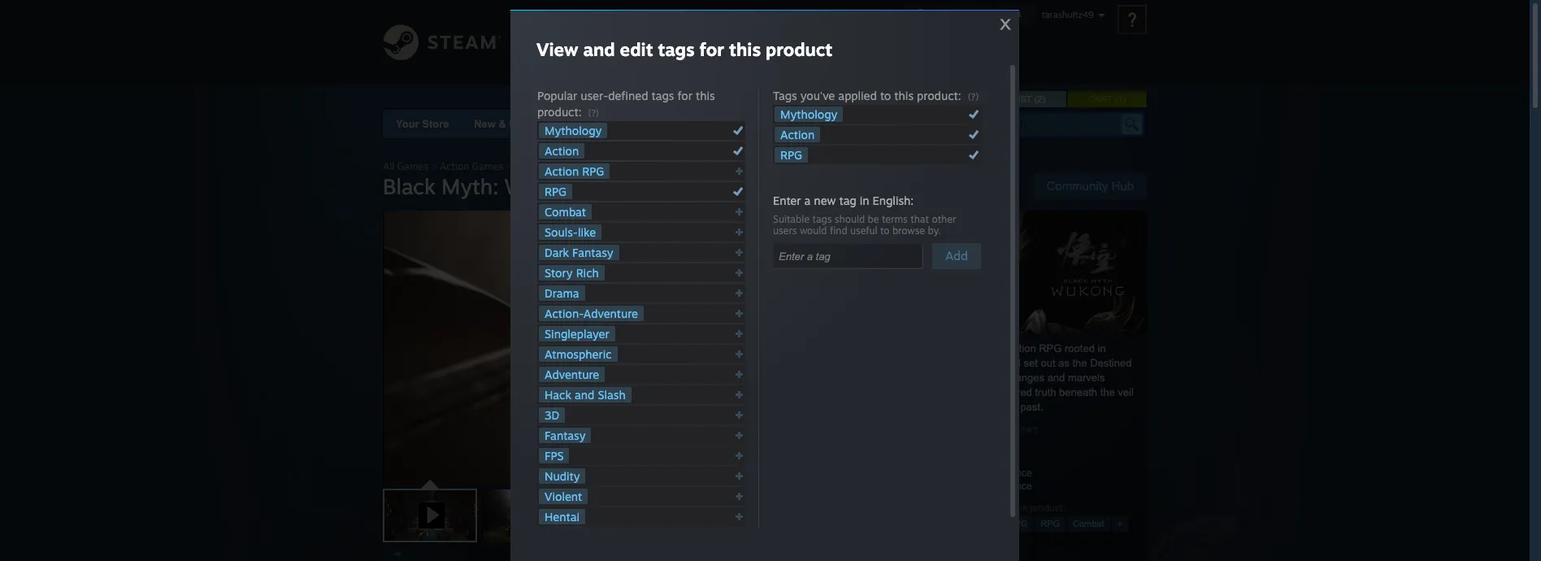 Task type: vqa. For each thing, say whether or not it's contained in the screenshot.
"Fri," on the bottom
no



Task type: describe. For each thing, give the bounding box(es) containing it.
the left veil
[[1101, 386, 1115, 398]]

1 science from the top
[[998, 468, 1032, 479]]

chinese
[[884, 357, 923, 369]]

support
[[853, 35, 912, 51]]

+
[[1118, 519, 1123, 529]]

you've
[[801, 89, 835, 102]]

) for 2
[[1043, 94, 1046, 104]]

your store
[[396, 118, 449, 130]]

1
[[1118, 94, 1123, 104]]

no user reviews
[[968, 424, 1038, 435]]

that
[[911, 213, 929, 225]]

0 vertical spatial mythology link
[[775, 107, 843, 122]]

categories
[[592, 118, 647, 130]]

action up black myth: wukong
[[440, 160, 470, 172]]

points
[[672, 118, 704, 130]]

points shop
[[672, 118, 734, 130]]

hub
[[1112, 179, 1134, 193]]

obscured
[[989, 386, 1033, 398]]

new & noteworthy link
[[474, 118, 568, 130]]

would
[[800, 224, 827, 237]]

suitable
[[773, 213, 810, 225]]

0 vertical spatial tarashultz49
[[1042, 9, 1094, 20]]

rpg down news link
[[781, 148, 803, 162]]

applied
[[839, 89, 877, 102]]

install steam
[[933, 9, 986, 20]]

is
[[983, 342, 991, 355]]

fps link
[[539, 448, 570, 463]]

new
[[814, 194, 836, 207]]

adventure link
[[539, 367, 605, 382]]

community hub
[[1047, 179, 1134, 193]]

other
[[932, 213, 957, 225]]

into
[[957, 372, 974, 384]]

black for black myth: wukong
[[383, 173, 436, 199]]

install steam link
[[904, 5, 994, 24]]

rpg down categories at the left of the page
[[582, 164, 604, 178]]

to inside the enter a new tag in english: suitable tags should be terms that other users would find useful to browse by.
[[881, 224, 890, 237]]

all games > action games > black myth: wukong
[[383, 160, 609, 172]]

hack and slash
[[545, 388, 626, 402]]

story rich link
[[539, 265, 605, 281]]

&
[[499, 118, 506, 130]]

0 horizontal spatial mythology link
[[539, 123, 608, 138]]

chat link
[[802, 0, 847, 55]]

black myth: wukong link
[[515, 160, 609, 172]]

challenges
[[994, 372, 1045, 384]]

1 horizontal spatial product:
[[917, 89, 962, 102]]

search text field
[[992, 114, 1118, 135]]

1 vertical spatial fantasy
[[545, 429, 586, 442]]

enter
[[773, 194, 801, 207]]

points shop link
[[659, 110, 747, 138]]

destined
[[1091, 357, 1132, 369]]

the up from
[[971, 386, 986, 398]]

as
[[1059, 357, 1070, 369]]

for inside popular user-defined tags for this product:
[[678, 89, 693, 102]]

nudity link
[[539, 468, 586, 484]]

1 horizontal spatial myth:
[[542, 160, 568, 172]]

legend
[[944, 401, 976, 413]]

product
[[766, 38, 833, 60]]

rpg down the black myth: wukong link
[[545, 185, 567, 198]]

and for edit
[[583, 38, 615, 60]]

dark fantasy
[[545, 246, 614, 259]]

tags right edit
[[658, 38, 695, 60]]

0 vertical spatial wukong
[[571, 160, 609, 172]]

all games link
[[383, 160, 429, 172]]

and for slash
[[575, 388, 595, 402]]

labs link
[[800, 110, 851, 138]]

1 horizontal spatial combat
[[1073, 519, 1105, 529]]

you
[[979, 357, 997, 369]]

a inside black myth: wukong is an action rpg rooted in chinese mythology. you shall set out as the destined one to venture into the challenges and marvels ahead, to uncover the obscured truth beneath the veil of a glorious legend from the past.
[[896, 401, 902, 413]]

user
[[984, 424, 1003, 435]]

new & noteworthy
[[474, 118, 568, 130]]

rooted
[[1065, 342, 1095, 355]]

shall
[[999, 357, 1021, 369]]

popular inside popular user-defined tags for this product:
[[537, 89, 578, 102]]

(?) inside tags you've applied to this product: (?)
[[968, 91, 979, 102]]

0 horizontal spatial (?)
[[588, 107, 599, 119]]

0 vertical spatial user-
[[581, 89, 608, 102]]

users
[[773, 224, 797, 237]]

this left product
[[729, 38, 761, 60]]

souls-like
[[545, 225, 596, 239]]

action down 'noteworthy'
[[545, 164, 579, 178]]

hack and slash link
[[539, 387, 632, 402]]

black for black myth: wukong is an action rpg rooted in chinese mythology. you shall set out as the destined one to venture into the challenges and marvels ahead, to uncover the obscured truth beneath the veil of a glorious legend from the past.
[[884, 342, 910, 355]]

by.
[[928, 224, 941, 237]]

0 vertical spatial combat
[[545, 205, 586, 219]]

tags inside popular user-defined tags for this product:
[[652, 89, 674, 102]]

rpg down game science game science on the right bottom of the page
[[1009, 519, 1028, 529]]

all
[[383, 160, 395, 172]]

wukong for black myth: wukong
[[505, 173, 586, 199]]

cart         ( 1 )
[[1089, 94, 1126, 104]]

0 vertical spatial black
[[515, 160, 539, 172]]

0 vertical spatial popular user-defined tags for this product:
[[537, 89, 715, 119]]

slash
[[598, 388, 626, 402]]

mythology for left mythology link
[[545, 124, 602, 137]]

2 horizontal spatial for
[[998, 503, 1010, 514]]

dark fantasy link
[[539, 245, 619, 260]]

( for 1
[[1115, 94, 1118, 104]]

past.
[[1021, 401, 1044, 413]]

1 vertical spatial defined
[[942, 503, 974, 514]]

your
[[396, 118, 419, 130]]

install
[[933, 9, 958, 20]]

product: inside popular user-defined tags for this product:
[[537, 105, 582, 119]]

action
[[1008, 342, 1036, 355]]

tags you've applied to this product: (?)
[[773, 89, 979, 102]]

rpg left +
[[1041, 519, 1060, 529]]

1 > from the left
[[431, 160, 437, 172]]

action up the black myth: wukong link
[[545, 144, 579, 158]]

no
[[968, 424, 981, 435]]

the down rooted
[[1073, 357, 1088, 369]]

1 horizontal spatial popular user-defined tags for this product:
[[884, 503, 1066, 514]]

tags inside the enter a new tag in english: suitable tags should be terms that other users would find useful to browse by.
[[813, 213, 832, 225]]

1 horizontal spatial action rpg link
[[976, 516, 1034, 532]]

( for 2
[[1035, 94, 1038, 104]]

3d
[[545, 408, 560, 422]]

1 horizontal spatial action link
[[775, 127, 821, 142]]

like
[[578, 225, 596, 239]]

should
[[835, 213, 865, 225]]

2 game from the top
[[968, 481, 995, 492]]

veil
[[1118, 386, 1134, 398]]

community link
[[599, 0, 691, 59]]

the down 'you' on the right bottom of the page
[[977, 372, 991, 384]]

action down 'tags'
[[781, 128, 815, 141]]

2 games from the left
[[472, 160, 504, 172]]

out
[[1041, 357, 1056, 369]]

wishlist                 ( 2 )
[[990, 94, 1046, 104]]

2 > from the left
[[506, 160, 512, 172]]



Task type: locate. For each thing, give the bounding box(es) containing it.
0 vertical spatial action link
[[775, 127, 821, 142]]

souls-like link
[[539, 224, 602, 240]]

cart
[[1089, 94, 1113, 104]]

1 games from the left
[[397, 160, 429, 172]]

an
[[994, 342, 1005, 355]]

1 horizontal spatial popular
[[884, 503, 918, 514]]

1 ) from the left
[[1043, 94, 1046, 104]]

view and edit tags for this product
[[537, 38, 833, 60]]

chat
[[807, 35, 842, 51]]

1 horizontal spatial defined
[[942, 503, 974, 514]]

0 vertical spatial a
[[805, 194, 811, 207]]

hentai link
[[539, 509, 585, 524]]

story
[[545, 266, 573, 280]]

2 vertical spatial black
[[884, 342, 910, 355]]

myth: for black myth: wukong is an action rpg rooted in chinese mythology. you shall set out as the destined one to venture into the challenges and marvels ahead, to uncover the obscured truth beneath the veil of a glorious legend from the past.
[[913, 342, 939, 355]]

1 vertical spatial popular
[[884, 503, 918, 514]]

1 vertical spatial product:
[[537, 105, 582, 119]]

wukong up mythology.
[[941, 342, 980, 355]]

1 vertical spatial action link
[[539, 143, 585, 159]]

1 vertical spatial popular user-defined tags for this product:
[[884, 503, 1066, 514]]

0 horizontal spatial product:
[[537, 105, 582, 119]]

adventure
[[584, 307, 638, 320], [545, 368, 599, 381]]

combat up souls-
[[545, 205, 586, 219]]

for up the points
[[678, 89, 693, 102]]

1 horizontal spatial combat link
[[1068, 516, 1110, 532]]

defined
[[608, 89, 649, 102], [942, 503, 974, 514]]

black inside black myth: wukong is an action rpg rooted in chinese mythology. you shall set out as the destined one to venture into the challenges and marvels ahead, to uncover the obscured truth beneath the veil of a glorious legend from the past.
[[884, 342, 910, 355]]

1 horizontal spatial (?)
[[968, 91, 979, 102]]

of
[[884, 401, 893, 413]]

combat link up souls-
[[539, 204, 592, 220]]

fantasy up rich
[[573, 246, 614, 259]]

wukong down categories at the left of the page
[[571, 160, 609, 172]]

1 horizontal spatial in
[[1098, 342, 1106, 355]]

0 horizontal spatial action link
[[539, 143, 585, 159]]

fantasy inside "link"
[[573, 246, 614, 259]]

defined down game science game science on the right bottom of the page
[[942, 503, 974, 514]]

0 vertical spatial and
[[583, 38, 615, 60]]

> up black myth: wukong
[[506, 160, 512, 172]]

adventure inside the adventure link
[[545, 368, 599, 381]]

action link up the black myth: wukong link
[[539, 143, 585, 159]]

1 horizontal spatial a
[[896, 401, 902, 413]]

terms
[[882, 213, 908, 225]]

mythology
[[781, 107, 838, 121], [545, 124, 602, 137]]

tarashultz49 link
[[691, 0, 802, 59]]

to right applied at the top right of the page
[[881, 89, 891, 102]]

0 horizontal spatial in
[[860, 194, 870, 207]]

news link
[[747, 110, 800, 138]]

1 vertical spatial tarashultz49
[[697, 35, 796, 51]]

2 science from the top
[[998, 481, 1032, 492]]

myth: up chinese
[[913, 342, 939, 355]]

shop
[[707, 118, 734, 130]]

)
[[1043, 94, 1046, 104], [1123, 94, 1126, 104]]

to
[[881, 89, 891, 102], [881, 224, 890, 237], [907, 372, 916, 384], [919, 386, 928, 398]]

1 vertical spatial combat
[[1073, 519, 1105, 529]]

rpg inside black myth: wukong is an action rpg rooted in chinese mythology. you shall set out as the destined one to venture into the challenges and marvels ahead, to uncover the obscured truth beneath the veil of a glorious legend from the past.
[[1039, 342, 1062, 355]]

in up the destined
[[1098, 342, 1106, 355]]

mythology link down you've
[[775, 107, 843, 122]]

(?) right 'noteworthy'
[[588, 107, 599, 119]]

rpg link left +
[[1035, 516, 1066, 532]]

2 vertical spatial and
[[575, 388, 595, 402]]

uncover
[[931, 386, 968, 398]]

in
[[860, 194, 870, 207], [1098, 342, 1106, 355]]

0 vertical spatial fantasy
[[573, 246, 614, 259]]

1 vertical spatial mythology
[[545, 124, 602, 137]]

(?) left wishlist
[[968, 91, 979, 102]]

1 vertical spatial adventure
[[545, 368, 599, 381]]

1 ( from the left
[[1035, 94, 1038, 104]]

game science game science
[[968, 468, 1032, 492]]

1 horizontal spatial games
[[472, 160, 504, 172]]

to up glorious
[[919, 386, 928, 398]]

in inside black myth: wukong is an action rpg rooted in chinese mythology. you shall set out as the destined one to venture into the challenges and marvels ahead, to uncover the obscured truth beneath the veil of a glorious legend from the past.
[[1098, 342, 1106, 355]]

black
[[515, 160, 539, 172], [383, 173, 436, 199], [884, 342, 910, 355]]

1 vertical spatial wukong
[[505, 173, 586, 199]]

fantasy
[[573, 246, 614, 259], [545, 429, 586, 442]]

myth: down 'noteworthy'
[[542, 160, 568, 172]]

product: up the black myth: wukong link
[[537, 105, 582, 119]]

one
[[884, 372, 904, 384]]

0 horizontal spatial black
[[383, 173, 436, 199]]

>
[[431, 160, 437, 172], [506, 160, 512, 172]]

rich
[[576, 266, 599, 280]]

1 vertical spatial user-
[[920, 503, 942, 514]]

souls-
[[545, 225, 578, 239]]

1 vertical spatial rpg link
[[539, 184, 572, 199]]

to down chinese
[[907, 372, 916, 384]]

1 horizontal spatial mythology
[[781, 107, 838, 121]]

and down as
[[1048, 372, 1065, 384]]

tags
[[773, 89, 797, 102]]

0 horizontal spatial for
[[678, 89, 693, 102]]

1 vertical spatial action rpg
[[981, 519, 1028, 529]]

tags down game science game science on the right bottom of the page
[[977, 503, 996, 514]]

combat link left +
[[1068, 516, 1110, 532]]

1 vertical spatial for
[[678, 89, 693, 102]]

0 horizontal spatial combat
[[545, 205, 586, 219]]

0 vertical spatial mythology
[[781, 107, 838, 121]]

0 vertical spatial action rpg link
[[539, 163, 610, 179]]

games up black myth: wukong
[[472, 160, 504, 172]]

1 vertical spatial mythology link
[[539, 123, 608, 138]]

wukong for black myth: wukong is an action rpg rooted in chinese mythology. you shall set out as the destined one to venture into the challenges and marvels ahead, to uncover the obscured truth beneath the veil of a glorious legend from the past.
[[941, 342, 980, 355]]

wukong down the black myth: wukong link
[[505, 173, 586, 199]]

action-adventure
[[545, 307, 638, 320]]

community hub link
[[1034, 173, 1147, 199]]

mythology down you've
[[781, 107, 838, 121]]

this down game science game science on the right bottom of the page
[[1012, 503, 1028, 514]]

0 horizontal spatial tarashultz49
[[697, 35, 796, 51]]

truth
[[1035, 386, 1057, 398]]

browse
[[893, 224, 925, 237]]

rpg link down news link
[[775, 147, 808, 163]]

hack
[[545, 388, 572, 402]]

defined inside popular user-defined tags for this product:
[[608, 89, 649, 102]]

a inside the enter a new tag in english: suitable tags should be terms that other users would find useful to browse by.
[[805, 194, 811, 207]]

product: down game science game science on the right bottom of the page
[[1030, 503, 1066, 514]]

from
[[979, 401, 1000, 413]]

edit
[[620, 38, 653, 60]]

black down 'new & noteworthy'
[[515, 160, 539, 172]]

2 vertical spatial rpg link
[[1035, 516, 1066, 532]]

1 vertical spatial and
[[1048, 372, 1065, 384]]

1 vertical spatial science
[[998, 481, 1032, 492]]

black myth: wukong
[[383, 173, 586, 199]]

hentai
[[545, 510, 580, 524]]

games
[[397, 160, 429, 172], [472, 160, 504, 172]]

action rpg link down 'noteworthy'
[[539, 163, 610, 179]]

this inside popular user-defined tags for this product:
[[696, 89, 715, 102]]

2 vertical spatial wukong
[[941, 342, 980, 355]]

and down the adventure link
[[575, 388, 595, 402]]

steam
[[960, 9, 986, 20]]

mythology up the black myth: wukong link
[[545, 124, 602, 137]]

your store link
[[396, 118, 449, 130]]

action link
[[775, 127, 821, 142], [539, 143, 585, 159]]

0 horizontal spatial )
[[1043, 94, 1046, 104]]

tags down new
[[813, 213, 832, 225]]

0 horizontal spatial >
[[431, 160, 437, 172]]

( right the cart
[[1115, 94, 1118, 104]]

2
[[1038, 94, 1043, 104]]

action rpg link down game science game science on the right bottom of the page
[[976, 516, 1034, 532]]

atmospheric
[[545, 347, 612, 361]]

(
[[1035, 94, 1038, 104], [1115, 94, 1118, 104]]

english:
[[873, 194, 914, 207]]

1 vertical spatial action rpg link
[[976, 516, 1034, 532]]

the
[[1073, 357, 1088, 369], [977, 372, 991, 384], [971, 386, 986, 398], [1101, 386, 1115, 398], [1003, 401, 1018, 413]]

popular user-defined tags for this product: down edit
[[537, 89, 715, 119]]

1 horizontal spatial mythology link
[[775, 107, 843, 122]]

myth: down action games link
[[442, 173, 499, 199]]

useful
[[851, 224, 878, 237]]

2 vertical spatial myth:
[[913, 342, 939, 355]]

1 game science link from the top
[[968, 468, 1032, 479]]

atmospheric link
[[539, 346, 618, 362]]

action link down 'tags'
[[775, 127, 821, 142]]

combat
[[545, 205, 586, 219], [1073, 519, 1105, 529]]

adventure up singleplayer
[[584, 307, 638, 320]]

rpg up "out"
[[1039, 342, 1062, 355]]

0 horizontal spatial popular user-defined tags for this product:
[[537, 89, 715, 119]]

2 ( from the left
[[1115, 94, 1118, 104]]

a left new
[[805, 194, 811, 207]]

defined up categories at the left of the page
[[608, 89, 649, 102]]

0 horizontal spatial combat link
[[539, 204, 592, 220]]

tarashultz49 inside tarashultz49 link
[[697, 35, 796, 51]]

action-adventure link
[[539, 306, 644, 321]]

labs
[[813, 118, 838, 130]]

and left edit
[[583, 38, 615, 60]]

wukong inside black myth: wukong is an action rpg rooted in chinese mythology. you shall set out as the destined one to venture into the challenges and marvels ahead, to uncover the obscured truth beneath the veil of a glorious legend from the past.
[[941, 342, 980, 355]]

this up "points shop"
[[696, 89, 715, 102]]

( right wishlist
[[1035, 94, 1038, 104]]

mythology link up the black myth: wukong link
[[539, 123, 608, 138]]

tags up the points
[[652, 89, 674, 102]]

) up search text box
[[1043, 94, 1046, 104]]

1 vertical spatial (?)
[[588, 107, 599, 119]]

1 game from the top
[[968, 468, 995, 479]]

drama link
[[539, 285, 585, 301]]

3d link
[[539, 407, 565, 423]]

for down game science game science on the right bottom of the page
[[998, 503, 1010, 514]]

combat link
[[539, 204, 592, 220], [1068, 516, 1110, 532]]

2 horizontal spatial product:
[[1030, 503, 1066, 514]]

1 vertical spatial game
[[968, 481, 995, 492]]

rpg link down the black myth: wukong link
[[539, 184, 572, 199]]

0 horizontal spatial action rpg link
[[539, 163, 610, 179]]

noteworthy
[[509, 118, 568, 130]]

myth: for black myth: wukong
[[442, 173, 499, 199]]

2 horizontal spatial rpg link
[[1035, 516, 1066, 532]]

adventure down atmospheric
[[545, 368, 599, 381]]

0 vertical spatial myth:
[[542, 160, 568, 172]]

) for 1
[[1123, 94, 1126, 104]]

> right the all games link
[[431, 160, 437, 172]]

1 horizontal spatial (
[[1115, 94, 1118, 104]]

action rpg down 'noteworthy'
[[545, 164, 604, 178]]

this right applied at the top right of the page
[[895, 89, 914, 102]]

1 vertical spatial myth:
[[442, 173, 499, 199]]

tags
[[658, 38, 695, 60], [652, 89, 674, 102], [813, 213, 832, 225], [977, 503, 996, 514]]

game
[[968, 468, 995, 479], [968, 481, 995, 492]]

2 ) from the left
[[1123, 94, 1126, 104]]

dark
[[545, 246, 569, 259]]

support link
[[847, 0, 918, 55]]

fantasy up the fps
[[545, 429, 586, 442]]

nudity
[[545, 469, 580, 483]]

game science link
[[968, 468, 1032, 479], [968, 481, 1032, 492]]

beneath
[[1060, 386, 1098, 398]]

0 vertical spatial action rpg
[[545, 164, 604, 178]]

marvels
[[1068, 372, 1105, 384]]

0 horizontal spatial rpg link
[[539, 184, 572, 199]]

2 vertical spatial for
[[998, 503, 1010, 514]]

set
[[1024, 357, 1038, 369]]

black up chinese
[[884, 342, 910, 355]]

action-
[[545, 307, 584, 320]]

0 vertical spatial rpg link
[[775, 147, 808, 163]]

2 horizontal spatial black
[[884, 342, 910, 355]]

1 horizontal spatial user-
[[920, 503, 942, 514]]

2 horizontal spatial myth:
[[913, 342, 939, 355]]

action rpg
[[545, 164, 604, 178], [981, 519, 1028, 529]]

) right the cart
[[1123, 94, 1126, 104]]

product: left wishlist
[[917, 89, 962, 102]]

and inside black myth: wukong is an action rpg rooted in chinese mythology. you shall set out as the destined one to venture into the challenges and marvels ahead, to uncover the obscured truth beneath the veil of a glorious legend from the past.
[[1048, 372, 1065, 384]]

0 vertical spatial for
[[700, 38, 725, 60]]

0 horizontal spatial myth:
[[442, 173, 499, 199]]

1 horizontal spatial >
[[506, 160, 512, 172]]

and
[[583, 38, 615, 60], [1048, 372, 1065, 384], [575, 388, 595, 402]]

0 horizontal spatial user-
[[581, 89, 608, 102]]

in inside the enter a new tag in english: suitable tags should be terms that other users would find useful to browse by.
[[860, 194, 870, 207]]

0 horizontal spatial a
[[805, 194, 811, 207]]

1 horizontal spatial for
[[700, 38, 725, 60]]

1 vertical spatial combat link
[[1068, 516, 1110, 532]]

black myth: wukong is an action rpg rooted in chinese mythology. you shall set out as the destined one to venture into the challenges and marvels ahead, to uncover the obscured truth beneath the veil of a glorious legend from the past.
[[884, 342, 1134, 413]]

mythology link
[[775, 107, 843, 122], [539, 123, 608, 138]]

story rich
[[545, 266, 599, 280]]

2 vertical spatial product:
[[1030, 503, 1066, 514]]

in right tag
[[860, 194, 870, 207]]

0 vertical spatial adventure
[[584, 307, 638, 320]]

games right all
[[397, 160, 429, 172]]

0 vertical spatial popular
[[537, 89, 578, 102]]

mythology for topmost mythology link
[[781, 107, 838, 121]]

1 vertical spatial a
[[896, 401, 902, 413]]

0 vertical spatial combat link
[[539, 204, 592, 220]]

0 horizontal spatial games
[[397, 160, 429, 172]]

0 horizontal spatial (
[[1035, 94, 1038, 104]]

store link
[[546, 0, 599, 59]]

0 horizontal spatial defined
[[608, 89, 649, 102]]

drama
[[545, 286, 579, 300]]

singleplayer
[[545, 327, 610, 341]]

0 vertical spatial defined
[[608, 89, 649, 102]]

action rpg down game science game science on the right bottom of the page
[[981, 519, 1028, 529]]

0 horizontal spatial action rpg
[[545, 164, 604, 178]]

0 horizontal spatial popular
[[537, 89, 578, 102]]

1 horizontal spatial )
[[1123, 94, 1126, 104]]

0 vertical spatial in
[[860, 194, 870, 207]]

Enter a tag text field
[[779, 246, 917, 267]]

2 game science link from the top
[[968, 481, 1032, 492]]

community
[[1047, 179, 1109, 193]]

action down game science game science on the right bottom of the page
[[981, 519, 1006, 529]]

fps
[[545, 449, 564, 463]]

0 vertical spatial (?)
[[968, 91, 979, 102]]

1 horizontal spatial tarashultz49
[[1042, 9, 1094, 20]]

a right of
[[896, 401, 902, 413]]

to right be
[[881, 224, 890, 237]]

1 vertical spatial game science link
[[968, 481, 1032, 492]]

tarashultz49
[[1042, 9, 1094, 20], [697, 35, 796, 51]]

for right community
[[700, 38, 725, 60]]

the down obscured
[[1003, 401, 1018, 413]]

tag
[[840, 194, 857, 207]]

categories link
[[592, 118, 647, 130]]

black down the all games link
[[383, 173, 436, 199]]

myth: inside black myth: wukong is an action rpg rooted in chinese mythology. you shall set out as the destined one to venture into the challenges and marvels ahead, to uncover the obscured truth beneath the veil of a glorious legend from the past.
[[913, 342, 939, 355]]

combat left +
[[1073, 519, 1105, 529]]

adventure inside action-adventure link
[[584, 307, 638, 320]]

popular user-defined tags for this product: down game science game science on the right bottom of the page
[[884, 503, 1066, 514]]



